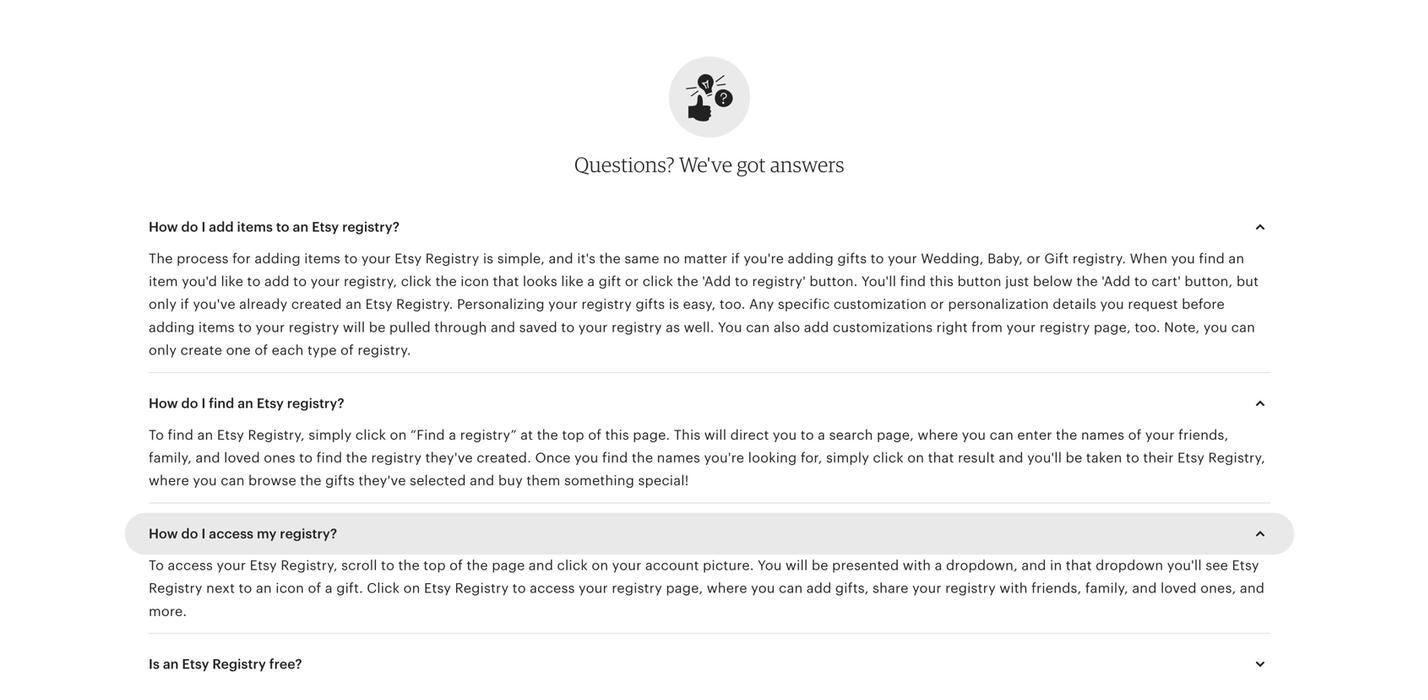 Task type: vqa. For each thing, say whether or not it's contained in the screenshot.
rightmost or
yes



Task type: describe. For each thing, give the bounding box(es) containing it.
looking
[[748, 451, 797, 466]]

wedding,
[[921, 251, 984, 266]]

a up for,
[[818, 428, 825, 443]]

is an etsy registry free? button
[[133, 644, 1286, 685]]

friends, inside to find an etsy registry, simply click on "find a registry" at the top of this page. this will direct you to a search page, where you can enter the names of your friends, family, and loved ones to find the registry they've created. once you find the names you're looking for, simply click on that result and you'll be taken to their etsy registry, where you can browse the gifts they've selected and buy them something special!
[[1178, 428, 1229, 443]]

button,
[[1185, 274, 1233, 289]]

to find an etsy registry, simply click on "find a registry" at the top of this page. this will direct you to a search page, where you can enter the names of your friends, family, and loved ones to find the registry they've created. once you find the names you're looking for, simply click on that result and you'll be taken to their etsy registry, where you can browse the gifts they've selected and buy them something special!
[[149, 428, 1265, 489]]

on left result
[[907, 451, 924, 466]]

customizations
[[833, 320, 933, 335]]

0 horizontal spatial registry.
[[358, 343, 411, 358]]

1 vertical spatial they've
[[358, 474, 406, 489]]

enter
[[1017, 428, 1052, 443]]

etsy down my
[[250, 558, 277, 573]]

for,
[[801, 451, 822, 466]]

0 horizontal spatial if
[[180, 297, 189, 312]]

registry,
[[344, 274, 397, 289]]

you're inside to find an etsy registry, simply click on "find a registry" at the top of this page. this will direct you to a search page, where you can enter the names of your friends, family, and loved ones to find the registry they've created. once you find the names you're looking for, simply click on that result and you'll be taken to their etsy registry, where you can browse the gifts they've selected and buy them something special!
[[704, 451, 744, 466]]

0 vertical spatial if
[[731, 251, 740, 266]]

1 vertical spatial simply
[[826, 451, 869, 466]]

browse
[[248, 474, 296, 489]]

add inside how do i add items to an etsy registry? dropdown button
[[209, 219, 234, 235]]

etsy right click on the left
[[424, 581, 451, 596]]

this
[[674, 428, 701, 443]]

them
[[526, 474, 561, 489]]

cart'
[[1152, 274, 1181, 289]]

click
[[367, 581, 400, 596]]

once
[[535, 451, 571, 466]]

2 vertical spatial or
[[930, 297, 944, 312]]

access inside dropdown button
[[209, 527, 254, 542]]

1 horizontal spatial adding
[[255, 251, 301, 266]]

special!
[[638, 474, 689, 489]]

see
[[1206, 558, 1228, 573]]

more.
[[149, 604, 187, 619]]

got
[[737, 152, 766, 177]]

registry left as
[[612, 320, 662, 335]]

you right details
[[1100, 297, 1124, 312]]

the up easy, at the top of page
[[677, 274, 698, 289]]

is an etsy registry free?
[[149, 657, 302, 672]]

be inside to access your etsy registry, scroll to the top of the page and click on your account picture. you will be presented with a dropdown, and in that dropdown you'll see etsy registry next to an icon of a gift. click on etsy registry to access your registry page, where you can add gifts, share your registry with friends, family, and loved ones, and more.
[[812, 558, 828, 573]]

registry inside the is an etsy registry free? dropdown button
[[212, 657, 266, 672]]

2 'add from the left
[[1102, 274, 1131, 289]]

click inside to access your etsy registry, scroll to the top of the page and click on your account picture. you will be presented with a dropdown, and in that dropdown you'll see etsy registry next to an icon of a gift. click on etsy registry to access your registry page, where you can add gifts, share your registry with friends, family, and loved ones, and more.
[[557, 558, 588, 573]]

add inside to access your etsy registry, scroll to the top of the page and click on your account picture. you will be presented with a dropdown, and in that dropdown you'll see etsy registry next to an icon of a gift. click on etsy registry to access your registry page, where you can add gifts, share your registry with friends, family, and loved ones, and more.
[[806, 581, 832, 596]]

find inside dropdown button
[[209, 396, 234, 411]]

you up 'how do i access my registry?'
[[193, 474, 217, 489]]

on right click on the left
[[403, 581, 420, 596]]

page, inside to access your etsy registry, scroll to the top of the page and click on your account picture. you will be presented with a dropdown, and in that dropdown you'll see etsy registry next to an icon of a gift. click on etsy registry to access your registry page, where you can add gifts, share your registry with friends, family, and loved ones, and more.
[[666, 581, 703, 596]]

a left dropdown,
[[935, 558, 942, 573]]

you inside to access your etsy registry, scroll to the top of the page and click on your account picture. you will be presented with a dropdown, and in that dropdown you'll see etsy registry next to an icon of a gift. click on etsy registry to access your registry page, where you can add gifts, share your registry with friends, family, and loved ones, and more.
[[758, 558, 782, 573]]

your inside to find an etsy registry, simply click on "find a registry" at the top of this page. this will direct you to a search page, where you can enter the names of your friends, family, and loved ones to find the registry they've created. once you find the names you're looking for, simply click on that result and you'll be taken to their etsy registry, where you can browse the gifts they've selected and buy them something special!
[[1145, 428, 1175, 443]]

you've
[[193, 297, 235, 312]]

process
[[177, 251, 229, 266]]

registry down dropdown,
[[945, 581, 996, 596]]

registry down 'account'
[[612, 581, 662, 596]]

an down registry,
[[346, 297, 362, 312]]

their
[[1143, 451, 1174, 466]]

details
[[1053, 297, 1096, 312]]

ones
[[264, 451, 295, 466]]

it's
[[577, 251, 596, 266]]

items for adding
[[304, 251, 340, 266]]

an down one
[[238, 396, 253, 411]]

created
[[291, 297, 342, 312]]

in
[[1050, 558, 1062, 573]]

and left in
[[1022, 558, 1046, 573]]

find up something
[[602, 451, 628, 466]]

registry, for to find an etsy registry, simply click on "find a registry" at the top of this page. this will direct you to a search page, where you can enter the names of your friends, family, and loved ones to find the registry they've created. once you find the names you're looking for, simply click on that result and you'll be taken to their etsy registry, where you can browse the gifts they've selected and buy them something special!
[[248, 428, 305, 443]]

questions?
[[575, 152, 675, 177]]

registry down created
[[289, 320, 339, 335]]

page.
[[633, 428, 670, 443]]

the down page. at the left bottom of page
[[632, 451, 653, 466]]

0 horizontal spatial too.
[[720, 297, 745, 312]]

registry"
[[460, 428, 517, 443]]

1 horizontal spatial registry.
[[1073, 251, 1126, 266]]

ones,
[[1200, 581, 1236, 596]]

how for how do i access my registry?
[[149, 527, 178, 542]]

we've
[[679, 152, 733, 177]]

1 vertical spatial access
[[168, 558, 213, 573]]

2 horizontal spatial or
[[1027, 251, 1041, 266]]

how for how do i find an etsy registry?
[[149, 396, 178, 411]]

is
[[149, 657, 160, 672]]

you'll
[[861, 274, 896, 289]]

an up created
[[293, 219, 309, 235]]

0 vertical spatial gifts
[[837, 251, 867, 266]]

as
[[666, 320, 680, 335]]

from
[[972, 320, 1003, 335]]

on left 'account'
[[592, 558, 608, 573]]

pulled
[[389, 320, 431, 335]]

scroll
[[341, 558, 377, 573]]

baby,
[[987, 251, 1023, 266]]

on left "find
[[390, 428, 407, 443]]

1 vertical spatial too.
[[1135, 320, 1160, 335]]

through
[[434, 320, 487, 335]]

the right browse
[[300, 474, 322, 489]]

the
[[149, 251, 173, 266]]

each
[[272, 343, 304, 358]]

the up the gift
[[599, 251, 621, 266]]

do for access
[[181, 527, 198, 542]]

you inside to access your etsy registry, scroll to the top of the page and click on your account picture. you will be presented with a dropdown, and in that dropdown you'll see etsy registry next to an icon of a gift. click on etsy registry to access your registry page, where you can add gifts, share your registry with friends, family, and loved ones, and more.
[[751, 581, 775, 596]]

to access your etsy registry, scroll to the top of the page and click on your account picture. you will be presented with a dropdown, and in that dropdown you'll see etsy registry next to an icon of a gift. click on etsy registry to access your registry page, where you can add gifts, share your registry with friends, family, and loved ones, and more.
[[149, 558, 1265, 619]]

my
[[257, 527, 277, 542]]

page
[[492, 558, 525, 573]]

an right is
[[163, 657, 179, 672]]

you'll inside to find an etsy registry, simply click on "find a registry" at the top of this page. this will direct you to a search page, where you can enter the names of your friends, family, and loved ones to find the registry they've created. once you find the names you're looking for, simply click on that result and you'll be taken to their etsy registry, where you can browse the gifts they've selected and buy them something special!
[[1027, 451, 1062, 466]]

you up cart'
[[1171, 251, 1195, 266]]

request
[[1128, 297, 1178, 312]]

you down before
[[1203, 320, 1228, 335]]

0 horizontal spatial items
[[198, 320, 235, 335]]

family, inside to access your etsy registry, scroll to the top of the page and click on your account picture. you will be presented with a dropdown, and in that dropdown you'll see etsy registry next to an icon of a gift. click on etsy registry to access your registry page, where you can add gifts, share your registry with friends, family, and loved ones, and more.
[[1085, 581, 1128, 596]]

2 only from the top
[[149, 343, 177, 358]]

how do i add items to an etsy registry? button
[[133, 207, 1286, 247]]

and left "it's"
[[549, 251, 573, 266]]

page, inside to find an etsy registry, simply click on "find a registry" at the top of this page. this will direct you to a search page, where you can enter the names of your friends, family, and loved ones to find the registry they've created. once you find the names you're looking for, simply click on that result and you'll be taken to their etsy registry, where you can browse the gifts they've selected and buy them something special!
[[877, 428, 914, 443]]

registry.
[[396, 297, 453, 312]]

looks
[[523, 274, 557, 289]]

created.
[[477, 451, 531, 466]]

specific
[[778, 297, 830, 312]]

etsy right see
[[1232, 558, 1259, 573]]

picture.
[[703, 558, 754, 573]]

next
[[206, 581, 235, 596]]

this inside to find an etsy registry, simply click on "find a registry" at the top of this page. this will direct you to a search page, where you can enter the names of your friends, family, and loved ones to find the registry they've created. once you find the names you're looking for, simply click on that result and you'll be taken to their etsy registry, where you can browse the gifts they've selected and buy them something special!
[[605, 428, 629, 443]]

registry down details
[[1040, 320, 1090, 335]]

0 vertical spatial with
[[903, 558, 931, 573]]

an inside to find an etsy registry, simply click on "find a registry" at the top of this page. this will direct you to a search page, where you can enter the names of your friends, family, and loved ones to find the registry they've created. once you find the names you're looking for, simply click on that result and you'll be taken to their etsy registry, where you can browse the gifts they've selected and buy them something special!
[[197, 428, 213, 443]]

simple,
[[497, 251, 545, 266]]

just
[[1005, 274, 1029, 289]]

the right enter
[[1056, 428, 1077, 443]]

do for find
[[181, 396, 198, 411]]

etsy up created
[[312, 219, 339, 235]]

the right the at
[[537, 428, 558, 443]]

how do i add items to an etsy registry?
[[149, 219, 400, 235]]

1 horizontal spatial with
[[999, 581, 1028, 596]]

a right "find
[[449, 428, 456, 443]]

be inside the process for adding items to your etsy registry is simple, and it's the same no matter if you're adding gifts to your wedding, baby, or gift registry. when you find an item you'd like to add to your registry, click the icon that looks like a gift or click the 'add to registry' button. you'll find this button just below the 'add to cart' button, but only if you've already created an etsy registry. personalizing your registry gifts is easy, too. any specific customization or personalization details you request before adding items to your registry will be pulled through and saved to your registry as well. you can also add customizations right from your registry page, too. note, you can only create one of each type of registry.
[[369, 320, 386, 335]]

to inside how do i add items to an etsy registry? dropdown button
[[276, 219, 289, 235]]

a inside the process for adding items to your etsy registry is simple, and it's the same no matter if you're adding gifts to your wedding, baby, or gift registry. when you find an item you'd like to add to your registry, click the icon that looks like a gift or click the 'add to registry' button. you'll find this button just below the 'add to cart' button, but only if you've already created an etsy registry. personalizing your registry gifts is easy, too. any specific customization or personalization details you request before adding items to your registry will be pulled through and saved to your registry as well. you can also add customizations right from your registry page, too. note, you can only create one of each type of registry.
[[587, 274, 595, 289]]

click down "no"
[[643, 274, 673, 289]]

the right ones
[[346, 451, 367, 466]]

you up something
[[574, 451, 598, 466]]

click left "find
[[355, 428, 386, 443]]

the up click on the left
[[398, 558, 420, 573]]

top inside to find an etsy registry, simply click on "find a registry" at the top of this page. this will direct you to a search page, where you can enter the names of your friends, family, and loved ones to find the registry they've created. once you find the names you're looking for, simply click on that result and you'll be taken to their etsy registry, where you can browse the gifts they've selected and buy them something special!
[[562, 428, 584, 443]]

and left the buy on the left of page
[[470, 474, 495, 489]]

but
[[1236, 274, 1259, 289]]

etsy down how do i find an etsy registry?
[[217, 428, 244, 443]]

dropdown
[[1096, 558, 1163, 573]]

click up registry.
[[401, 274, 432, 289]]

registry up more.
[[149, 581, 203, 596]]

2 horizontal spatial adding
[[788, 251, 834, 266]]

and down enter
[[999, 451, 1024, 466]]

etsy down registry,
[[365, 297, 392, 312]]

at
[[520, 428, 533, 443]]

for
[[232, 251, 251, 266]]

button
[[957, 274, 1002, 289]]

1 horizontal spatial names
[[1081, 428, 1124, 443]]

a left gift.
[[325, 581, 333, 596]]

you up looking
[[773, 428, 797, 443]]

the up details
[[1076, 274, 1098, 289]]

you'd
[[182, 274, 217, 289]]

presented
[[832, 558, 899, 573]]

1 vertical spatial where
[[149, 474, 189, 489]]

will inside to access your etsy registry, scroll to the top of the page and click on your account picture. you will be presented with a dropdown, and in that dropdown you'll see etsy registry next to an icon of a gift. click on etsy registry to access your registry page, where you can add gifts, share your registry with friends, family, and loved ones, and more.
[[786, 558, 808, 573]]

and right 'ones,' in the right of the page
[[1240, 581, 1265, 596]]

to for to find an etsy registry, simply click on "find a registry" at the top of this page. this will direct you to a search page, where you can enter the names of your friends, family, and loved ones to find the registry they've created. once you find the names you're looking for, simply click on that result and you'll be taken to their etsy registry, where you can browse the gifts they've selected and buy them something special!
[[149, 428, 164, 443]]

find right you'll
[[900, 274, 926, 289]]

account
[[645, 558, 699, 573]]

registry down the gift
[[581, 297, 632, 312]]

dropdown,
[[946, 558, 1018, 573]]

items for add
[[237, 219, 273, 235]]

when
[[1130, 251, 1167, 266]]

also
[[774, 320, 800, 335]]

saved
[[519, 320, 557, 335]]

"find
[[410, 428, 445, 443]]

right
[[936, 320, 968, 335]]

loved inside to find an etsy registry, simply click on "find a registry" at the top of this page. this will direct you to a search page, where you can enter the names of your friends, family, and loved ones to find the registry they've created. once you find the names you're looking for, simply click on that result and you'll be taken to their etsy registry, where you can browse the gifts they've selected and buy them something special!
[[224, 451, 260, 466]]

where inside to access your etsy registry, scroll to the top of the page and click on your account picture. you will be presented with a dropdown, and in that dropdown you'll see etsy registry next to an icon of a gift. click on etsy registry to access your registry page, where you can add gifts, share your registry with friends, family, and loved ones, and more.
[[707, 581, 747, 596]]

direct
[[730, 428, 769, 443]]

gift
[[599, 274, 621, 289]]

registry down page
[[455, 581, 509, 596]]

1 horizontal spatial is
[[669, 297, 679, 312]]

top inside to access your etsy registry, scroll to the top of the page and click on your account picture. you will be presented with a dropdown, and in that dropdown you'll see etsy registry next to an icon of a gift. click on etsy registry to access your registry page, where you can add gifts, share your registry with friends, family, and loved ones, and more.
[[423, 558, 446, 573]]



Task type: locate. For each thing, give the bounding box(es) containing it.
type
[[307, 343, 337, 358]]

gift.
[[336, 581, 363, 596]]

1 vertical spatial you're
[[704, 451, 744, 466]]

and right page
[[529, 558, 553, 573]]

you inside the process for adding items to your etsy registry is simple, and it's the same no matter if you're adding gifts to your wedding, baby, or gift registry. when you find an item you'd like to add to your registry, click the icon that looks like a gift or click the 'add to registry' button. you'll find this button just below the 'add to cart' button, but only if you've already created an etsy registry. personalizing your registry gifts is easy, too. any specific customization or personalization details you request before adding items to your registry will be pulled through and saved to your registry as well. you can also add customizations right from your registry page, too. note, you can only create one of each type of registry.
[[718, 320, 742, 335]]

1 to from the top
[[149, 428, 164, 443]]

this
[[930, 274, 954, 289], [605, 428, 629, 443]]

etsy up registry,
[[395, 251, 422, 266]]

how do i access my registry?
[[149, 527, 337, 542]]

1 vertical spatial top
[[423, 558, 446, 573]]

0 vertical spatial simply
[[309, 428, 352, 443]]

you're down direct
[[704, 451, 744, 466]]

1 vertical spatial items
[[304, 251, 340, 266]]

0 vertical spatial top
[[562, 428, 584, 443]]

1 vertical spatial be
[[1066, 451, 1082, 466]]

0 horizontal spatial where
[[149, 474, 189, 489]]

2 vertical spatial where
[[707, 581, 747, 596]]

find up button,
[[1199, 251, 1225, 266]]

etsy right is
[[182, 657, 209, 672]]

do down 'create'
[[181, 396, 198, 411]]

if right "matter"
[[731, 251, 740, 266]]

1 horizontal spatial you'll
[[1167, 558, 1202, 573]]

2 vertical spatial registry?
[[280, 527, 337, 542]]

can inside to access your etsy registry, scroll to the top of the page and click on your account picture. you will be presented with a dropdown, and in that dropdown you'll see etsy registry next to an icon of a gift. click on etsy registry to access your registry page, where you can add gifts, share your registry with friends, family, and loved ones, and more.
[[779, 581, 803, 596]]

i
[[201, 219, 206, 235], [201, 396, 206, 411], [201, 527, 206, 542]]

an inside to access your etsy registry, scroll to the top of the page and click on your account picture. you will be presented with a dropdown, and in that dropdown you'll see etsy registry next to an icon of a gift. click on etsy registry to access your registry page, where you can add gifts, share your registry with friends, family, and loved ones, and more.
[[256, 581, 272, 596]]

can down any
[[746, 320, 770, 335]]

and down the dropdown
[[1132, 581, 1157, 596]]

1 like from the left
[[221, 274, 243, 289]]

1 vertical spatial only
[[149, 343, 177, 358]]

0 horizontal spatial be
[[369, 320, 386, 335]]

page, down 'account'
[[666, 581, 703, 596]]

will inside to find an etsy registry, simply click on "find a registry" at the top of this page. this will direct you to a search page, where you can enter the names of your friends, family, and loved ones to find the registry they've created. once you find the names you're looking for, simply click on that result and you'll be taken to their etsy registry, where you can browse the gifts they've selected and buy them something special!
[[704, 428, 727, 443]]

how do i find an etsy registry?
[[149, 396, 344, 411]]

you up result
[[962, 428, 986, 443]]

an up "but"
[[1228, 251, 1244, 266]]

0 horizontal spatial top
[[423, 558, 446, 573]]

only left 'create'
[[149, 343, 177, 358]]

registry up registry.
[[425, 251, 479, 266]]

find
[[1199, 251, 1225, 266], [900, 274, 926, 289], [209, 396, 234, 411], [168, 428, 194, 443], [316, 451, 342, 466], [602, 451, 628, 466]]

gifts
[[837, 251, 867, 266], [636, 297, 665, 312], [325, 474, 355, 489]]

0 vertical spatial page,
[[1094, 320, 1131, 335]]

how do i access my registry? button
[[133, 514, 1286, 554]]

2 vertical spatial registry,
[[281, 558, 338, 573]]

2 i from the top
[[201, 396, 206, 411]]

how for how do i add items to an etsy registry?
[[149, 219, 178, 235]]

i for add
[[201, 219, 206, 235]]

an
[[293, 219, 309, 235], [1228, 251, 1244, 266], [346, 297, 362, 312], [238, 396, 253, 411], [197, 428, 213, 443], [256, 581, 272, 596], [163, 657, 179, 672]]

family, inside to find an etsy registry, simply click on "find a registry" at the top of this page. this will direct you to a search page, where you can enter the names of your friends, family, and loved ones to find the registry they've created. once you find the names you're looking for, simply click on that result and you'll be taken to their etsy registry, where you can browse the gifts they've selected and buy them something special!
[[149, 451, 192, 466]]

taken
[[1086, 451, 1122, 466]]

0 vertical spatial that
[[493, 274, 519, 289]]

be left presented
[[812, 558, 828, 573]]

2 vertical spatial how
[[149, 527, 178, 542]]

items
[[237, 219, 273, 235], [304, 251, 340, 266], [198, 320, 235, 335]]

registry. right the gift
[[1073, 251, 1126, 266]]

1 vertical spatial family,
[[1085, 581, 1128, 596]]

add down specific
[[804, 320, 829, 335]]

1 vertical spatial if
[[180, 297, 189, 312]]

only down item
[[149, 297, 177, 312]]

below
[[1033, 274, 1073, 289]]

0 horizontal spatial loved
[[224, 451, 260, 466]]

add up already
[[264, 274, 290, 289]]

friends, inside to access your etsy registry, scroll to the top of the page and click on your account picture. you will be presented with a dropdown, and in that dropdown you'll see etsy registry next to an icon of a gift. click on etsy registry to access your registry page, where you can add gifts, share your registry with friends, family, and loved ones, and more.
[[1031, 581, 1082, 596]]

find down how do i find an etsy registry?
[[168, 428, 194, 443]]

0 vertical spatial only
[[149, 297, 177, 312]]

before
[[1182, 297, 1225, 312]]

0 horizontal spatial or
[[625, 274, 639, 289]]

they've left the selected
[[358, 474, 406, 489]]

will inside the process for adding items to your etsy registry is simple, and it's the same no matter if you're adding gifts to your wedding, baby, or gift registry. when you find an item you'd like to add to your registry, click the icon that looks like a gift or click the 'add to registry' button. you'll find this button just below the 'add to cart' button, but only if you've already created an etsy registry. personalizing your registry gifts is easy, too. any specific customization or personalization details you request before adding items to your registry will be pulled through and saved to your registry as well. you can also add customizations right from your registry page, too. note, you can only create one of each type of registry.
[[343, 320, 365, 335]]

1 vertical spatial is
[[669, 297, 679, 312]]

can left enter
[[990, 428, 1014, 443]]

page, inside the process for adding items to your etsy registry is simple, and it's the same no matter if you're adding gifts to your wedding, baby, or gift registry. when you find an item you'd like to add to your registry, click the icon that looks like a gift or click the 'add to registry' button. you'll find this button just below the 'add to cart' button, but only if you've already created an etsy registry. personalizing your registry gifts is easy, too. any specific customization or personalization details you request before adding items to your registry will be pulled through and saved to your registry as well. you can also add customizations right from your registry page, too. note, you can only create one of each type of registry.
[[1094, 320, 1131, 335]]

to
[[276, 219, 289, 235], [344, 251, 358, 266], [871, 251, 884, 266], [247, 274, 261, 289], [293, 274, 307, 289], [735, 274, 748, 289], [1134, 274, 1148, 289], [238, 320, 252, 335], [561, 320, 575, 335], [801, 428, 814, 443], [299, 451, 313, 466], [1126, 451, 1139, 466], [381, 558, 395, 573], [239, 581, 252, 596], [512, 581, 526, 596]]

on
[[390, 428, 407, 443], [907, 451, 924, 466], [592, 558, 608, 573], [403, 581, 420, 596]]

and
[[549, 251, 573, 266], [491, 320, 515, 335], [196, 451, 220, 466], [999, 451, 1024, 466], [470, 474, 495, 489], [529, 558, 553, 573], [1022, 558, 1046, 573], [1132, 581, 1157, 596], [1240, 581, 1265, 596]]

0 vertical spatial friends,
[[1178, 428, 1229, 443]]

registry, right their
[[1208, 451, 1265, 466]]

1 how from the top
[[149, 219, 178, 235]]

registry.
[[1073, 251, 1126, 266], [358, 343, 411, 358]]

0 vertical spatial be
[[369, 320, 386, 335]]

1 horizontal spatial simply
[[826, 451, 869, 466]]

can left browse
[[221, 474, 245, 489]]

too. left any
[[720, 297, 745, 312]]

0 vertical spatial registry,
[[248, 428, 305, 443]]

0 vertical spatial to
[[149, 428, 164, 443]]

2 vertical spatial items
[[198, 320, 235, 335]]

etsy right their
[[1177, 451, 1205, 466]]

an down how do i find an etsy registry?
[[197, 428, 213, 443]]

1 vertical spatial friends,
[[1031, 581, 1082, 596]]

registry inside the process for adding items to your etsy registry is simple, and it's the same no matter if you're adding gifts to your wedding, baby, or gift registry. when you find an item you'd like to add to your registry, click the icon that looks like a gift or click the 'add to registry' button. you'll find this button just below the 'add to cart' button, but only if you've already created an etsy registry. personalizing your registry gifts is easy, too. any specific customization or personalization details you request before adding items to your registry will be pulled through and saved to your registry as well. you can also add customizations right from your registry page, too. note, you can only create one of each type of registry.
[[425, 251, 479, 266]]

0 horizontal spatial with
[[903, 558, 931, 573]]

icon inside the process for adding items to your etsy registry is simple, and it's the same no matter if you're adding gifts to your wedding, baby, or gift registry. when you find an item you'd like to add to your registry, click the icon that looks like a gift or click the 'add to registry' button. you'll find this button just below the 'add to cart' button, but only if you've already created an etsy registry. personalizing your registry gifts is easy, too. any specific customization or personalization details you request before adding items to your registry will be pulled through and saved to your registry as well. you can also add customizations right from your registry page, too. note, you can only create one of each type of registry.
[[461, 274, 489, 289]]

1 vertical spatial registry?
[[287, 396, 344, 411]]

the left page
[[467, 558, 488, 573]]

1 vertical spatial i
[[201, 396, 206, 411]]

icon inside to access your etsy registry, scroll to the top of the page and click on your account picture. you will be presented with a dropdown, and in that dropdown you'll see etsy registry next to an icon of a gift. click on etsy registry to access your registry page, where you can add gifts, share your registry with friends, family, and loved ones, and more.
[[276, 581, 304, 596]]

0 vertical spatial how
[[149, 219, 178, 235]]

top up once
[[562, 428, 584, 443]]

family,
[[149, 451, 192, 466], [1085, 581, 1128, 596]]

you down picture.
[[751, 581, 775, 596]]

1 do from the top
[[181, 219, 198, 235]]

registry, for to access your etsy registry, scroll to the top of the page and click on your account picture. you will be presented with a dropdown, and in that dropdown you'll see etsy registry next to an icon of a gift. click on etsy registry to access your registry page, where you can add gifts, share your registry with friends, family, and loved ones, and more.
[[281, 558, 338, 573]]

1 horizontal spatial gifts
[[636, 297, 665, 312]]

search
[[829, 428, 873, 443]]

1 horizontal spatial they've
[[425, 451, 473, 466]]

2 horizontal spatial that
[[1066, 558, 1092, 573]]

3 do from the top
[[181, 527, 198, 542]]

1 horizontal spatial top
[[562, 428, 584, 443]]

of
[[255, 343, 268, 358], [340, 343, 354, 358], [588, 428, 601, 443], [1128, 428, 1142, 443], [449, 558, 463, 573], [308, 581, 321, 596]]

0 horizontal spatial adding
[[149, 320, 195, 335]]

1 horizontal spatial page,
[[877, 428, 914, 443]]

0 vertical spatial icon
[[461, 274, 489, 289]]

registry, inside to access your etsy registry, scroll to the top of the page and click on your account picture. you will be presented with a dropdown, and in that dropdown you'll see etsy registry next to an icon of a gift. click on etsy registry to access your registry page, where you can add gifts, share your registry with friends, family, and loved ones, and more.
[[281, 558, 338, 573]]

like down the "for"
[[221, 274, 243, 289]]

etsy up ones
[[257, 396, 284, 411]]

0 vertical spatial registry?
[[342, 219, 400, 235]]

0 vertical spatial family,
[[149, 451, 192, 466]]

something
[[564, 474, 634, 489]]

if down you'd
[[180, 297, 189, 312]]

like
[[221, 274, 243, 289], [561, 274, 584, 289]]

2 vertical spatial i
[[201, 527, 206, 542]]

0 vertical spatial i
[[201, 219, 206, 235]]

you're
[[744, 251, 784, 266], [704, 451, 744, 466]]

or up right at top
[[930, 297, 944, 312]]

2 horizontal spatial gifts
[[837, 251, 867, 266]]

1 vertical spatial with
[[999, 581, 1028, 596]]

0 horizontal spatial gifts
[[325, 474, 355, 489]]

can down "but"
[[1231, 320, 1255, 335]]

0 vertical spatial you're
[[744, 251, 784, 266]]

1 vertical spatial this
[[605, 428, 629, 443]]

registry'
[[752, 274, 806, 289]]

create
[[180, 343, 222, 358]]

2 vertical spatial access
[[530, 581, 575, 596]]

0 vertical spatial they've
[[425, 451, 473, 466]]

personalization
[[948, 297, 1049, 312]]

1 horizontal spatial family,
[[1085, 581, 1128, 596]]

loved
[[224, 451, 260, 466], [1161, 581, 1197, 596]]

be inside to find an etsy registry, simply click on "find a registry" at the top of this page. this will direct you to a search page, where you can enter the names of your friends, family, and loved ones to find the registry they've created. once you find the names you're looking for, simply click on that result and you'll be taken to their etsy registry, where you can browse the gifts they've selected and buy them something special!
[[1066, 451, 1082, 466]]

0 horizontal spatial you
[[718, 320, 742, 335]]

too. down request
[[1135, 320, 1160, 335]]

your
[[361, 251, 391, 266], [888, 251, 917, 266], [311, 274, 340, 289], [548, 297, 578, 312], [256, 320, 285, 335], [578, 320, 608, 335], [1006, 320, 1036, 335], [1145, 428, 1175, 443], [217, 558, 246, 573], [612, 558, 642, 573], [579, 581, 608, 596], [912, 581, 942, 596]]

any
[[749, 297, 774, 312]]

customization
[[834, 297, 927, 312]]

items up created
[[304, 251, 340, 266]]

easy,
[[683, 297, 716, 312]]

do
[[181, 219, 198, 235], [181, 396, 198, 411], [181, 527, 198, 542]]

1 'add from the left
[[702, 274, 731, 289]]

i for access
[[201, 527, 206, 542]]

gifts inside to find an etsy registry, simply click on "find a registry" at the top of this page. this will direct you to a search page, where you can enter the names of your friends, family, and loved ones to find the registry they've created. once you find the names you're looking for, simply click on that result and you'll be taken to their etsy registry, where you can browse the gifts they've selected and buy them something special!
[[325, 474, 355, 489]]

and down how do i find an etsy registry?
[[196, 451, 220, 466]]

where
[[918, 428, 958, 443], [149, 474, 189, 489], [707, 581, 747, 596]]

the process for adding items to your etsy registry is simple, and it's the same no matter if you're adding gifts to your wedding, baby, or gift registry. when you find an item you'd like to add to your registry, click the icon that looks like a gift or click the 'add to registry' button. you'll find this button just below the 'add to cart' button, but only if you've already created an etsy registry. personalizing your registry gifts is easy, too. any specific customization or personalization details you request before adding items to your registry will be pulled through and saved to your registry as well. you can also add customizations right from your registry page, too. note, you can only create one of each type of registry.
[[149, 251, 1259, 358]]

button.
[[810, 274, 858, 289]]

loved inside to access your etsy registry, scroll to the top of the page and click on your account picture. you will be presented with a dropdown, and in that dropdown you'll see etsy registry next to an icon of a gift. click on etsy registry to access your registry page, where you can add gifts, share your registry with friends, family, and loved ones, and more.
[[1161, 581, 1197, 596]]

1 vertical spatial loved
[[1161, 581, 1197, 596]]

0 horizontal spatial names
[[657, 451, 700, 466]]

items up the "for"
[[237, 219, 273, 235]]

1 horizontal spatial like
[[561, 274, 584, 289]]

1 vertical spatial gifts
[[636, 297, 665, 312]]

and down personalizing
[[491, 320, 515, 335]]

i for find
[[201, 396, 206, 411]]

0 horizontal spatial 'add
[[702, 274, 731, 289]]

2 how from the top
[[149, 396, 178, 411]]

free?
[[269, 657, 302, 672]]

0 vertical spatial access
[[209, 527, 254, 542]]

page, down details
[[1094, 320, 1131, 335]]

1 horizontal spatial too.
[[1135, 320, 1160, 335]]

same
[[624, 251, 659, 266]]

will
[[343, 320, 365, 335], [704, 428, 727, 443], [786, 558, 808, 573]]

click down the search
[[873, 451, 904, 466]]

gift
[[1044, 251, 1069, 266]]

2 like from the left
[[561, 274, 584, 289]]

share
[[873, 581, 908, 596]]

names
[[1081, 428, 1124, 443], [657, 451, 700, 466]]

1 horizontal spatial friends,
[[1178, 428, 1229, 443]]

i down 'create'
[[201, 396, 206, 411]]

to inside to access your etsy registry, scroll to the top of the page and click on your account picture. you will be presented with a dropdown, and in that dropdown you'll see etsy registry next to an icon of a gift. click on etsy registry to access your registry page, where you can add gifts, share your registry with friends, family, and loved ones, and more.
[[149, 558, 164, 573]]

item
[[149, 274, 178, 289]]

personalizing
[[457, 297, 545, 312]]

1 vertical spatial do
[[181, 396, 198, 411]]

to
[[149, 428, 164, 443], [149, 558, 164, 573]]

1 horizontal spatial if
[[731, 251, 740, 266]]

0 horizontal spatial page,
[[666, 581, 703, 596]]

0 vertical spatial is
[[483, 251, 494, 266]]

1 vertical spatial or
[[625, 274, 639, 289]]

0 vertical spatial names
[[1081, 428, 1124, 443]]

find right ones
[[316, 451, 342, 466]]

1 vertical spatial registry.
[[358, 343, 411, 358]]

one
[[226, 343, 251, 358]]

icon up personalizing
[[461, 274, 489, 289]]

you
[[718, 320, 742, 335], [758, 558, 782, 573]]

1 vertical spatial how
[[149, 396, 178, 411]]

you'll inside to access your etsy registry, scroll to the top of the page and click on your account picture. you will be presented with a dropdown, and in that dropdown you'll see etsy registry next to an icon of a gift. click on etsy registry to access your registry page, where you can add gifts, share your registry with friends, family, and loved ones, and more.
[[1167, 558, 1202, 573]]

registry
[[425, 251, 479, 266], [149, 581, 203, 596], [455, 581, 509, 596], [212, 657, 266, 672]]

find down one
[[209, 396, 234, 411]]

is left simple, in the left top of the page
[[483, 251, 494, 266]]

registry?
[[342, 219, 400, 235], [287, 396, 344, 411], [280, 527, 337, 542]]

1 horizontal spatial icon
[[461, 274, 489, 289]]

questions? we've got answers
[[575, 152, 845, 177]]

do up process
[[181, 219, 198, 235]]

that inside to access your etsy registry, scroll to the top of the page and click on your account picture. you will be presented with a dropdown, and in that dropdown you'll see etsy registry next to an icon of a gift. click on etsy registry to access your registry page, where you can add gifts, share your registry with friends, family, and loved ones, and more.
[[1066, 558, 1092, 573]]

to inside to find an etsy registry, simply click on "find a registry" at the top of this page. this will direct you to a search page, where you can enter the names of your friends, family, and loved ones to find the registry they've created. once you find the names you're looking for, simply click on that result and you'll be taken to their etsy registry, where you can browse the gifts they've selected and buy them something special!
[[149, 428, 164, 443]]

0 vertical spatial loved
[[224, 451, 260, 466]]

0 horizontal spatial they've
[[358, 474, 406, 489]]

loved left 'ones,' in the right of the page
[[1161, 581, 1197, 596]]

or right the gift
[[625, 274, 639, 289]]

1 vertical spatial names
[[657, 451, 700, 466]]

0 horizontal spatial will
[[343, 320, 365, 335]]

click
[[401, 274, 432, 289], [643, 274, 673, 289], [355, 428, 386, 443], [873, 451, 904, 466], [557, 558, 588, 573]]

do for add
[[181, 219, 198, 235]]

they've up the selected
[[425, 451, 473, 466]]

to for to access your etsy registry, scroll to the top of the page and click on your account picture. you will be presented with a dropdown, and in that dropdown you'll see etsy registry next to an icon of a gift. click on etsy registry to access your registry page, where you can add gifts, share your registry with friends, family, and loved ones, and more.
[[149, 558, 164, 573]]

adding up 'create'
[[149, 320, 195, 335]]

items inside dropdown button
[[237, 219, 273, 235]]

1 vertical spatial icon
[[276, 581, 304, 596]]

2 vertical spatial page,
[[666, 581, 703, 596]]

3 i from the top
[[201, 527, 206, 542]]

be left pulled on the left top
[[369, 320, 386, 335]]

0 horizontal spatial that
[[493, 274, 519, 289]]

matter
[[684, 251, 727, 266]]

names down this at left bottom
[[657, 451, 700, 466]]

a
[[587, 274, 595, 289], [449, 428, 456, 443], [818, 428, 825, 443], [935, 558, 942, 573], [325, 581, 333, 596]]

2 vertical spatial gifts
[[325, 474, 355, 489]]

this down wedding,
[[930, 274, 954, 289]]

that inside to find an etsy registry, simply click on "find a registry" at the top of this page. this will direct you to a search page, where you can enter the names of your friends, family, and loved ones to find the registry they've created. once you find the names you're looking for, simply click on that result and you'll be taken to their etsy registry, where you can browse the gifts they've selected and buy them something special!
[[928, 451, 954, 466]]

no
[[663, 251, 680, 266]]

2 horizontal spatial page,
[[1094, 320, 1131, 335]]

0 vertical spatial you
[[718, 320, 742, 335]]

'add
[[702, 274, 731, 289], [1102, 274, 1131, 289]]

this inside the process for adding items to your etsy registry is simple, and it's the same no matter if you're adding gifts to your wedding, baby, or gift registry. when you find an item you'd like to add to your registry, click the icon that looks like a gift or click the 'add to registry' button. you'll find this button just below the 'add to cart' button, but only if you've already created an etsy registry. personalizing your registry gifts is easy, too. any specific customization or personalization details you request before adding items to your registry will be pulled through and saved to your registry as well. you can also add customizations right from your registry page, too. note, you can only create one of each type of registry.
[[930, 274, 954, 289]]

loved left ones
[[224, 451, 260, 466]]

adding up button.
[[788, 251, 834, 266]]

adding down how do i add items to an etsy registry?
[[255, 251, 301, 266]]

too.
[[720, 297, 745, 312], [1135, 320, 1160, 335]]

registry? down type
[[287, 396, 344, 411]]

1 horizontal spatial will
[[704, 428, 727, 443]]

selected
[[410, 474, 466, 489]]

1 horizontal spatial that
[[928, 451, 954, 466]]

the up registry.
[[435, 274, 457, 289]]

icon
[[461, 274, 489, 289], [276, 581, 304, 596]]

2 vertical spatial be
[[812, 558, 828, 573]]

3 how from the top
[[149, 527, 178, 542]]

registry down "find
[[371, 451, 422, 466]]

0 horizontal spatial simply
[[309, 428, 352, 443]]

1 vertical spatial registry,
[[1208, 451, 1265, 466]]

already
[[239, 297, 288, 312]]

can
[[746, 320, 770, 335], [1231, 320, 1255, 335], [990, 428, 1014, 443], [221, 474, 245, 489], [779, 581, 803, 596]]

1 horizontal spatial where
[[707, 581, 747, 596]]

i up process
[[201, 219, 206, 235]]

the
[[599, 251, 621, 266], [435, 274, 457, 289], [677, 274, 698, 289], [1076, 274, 1098, 289], [537, 428, 558, 443], [1056, 428, 1077, 443], [346, 451, 367, 466], [632, 451, 653, 466], [300, 474, 322, 489], [398, 558, 420, 573], [467, 558, 488, 573]]

2 do from the top
[[181, 396, 198, 411]]

can left gifts, at right
[[779, 581, 803, 596]]

registry inside to find an etsy registry, simply click on "find a registry" at the top of this page. this will direct you to a search page, where you can enter the names of your friends, family, and loved ones to find the registry they've created. once you find the names you're looking for, simply click on that result and you'll be taken to their etsy registry, where you can browse the gifts they've selected and buy them something special!
[[371, 451, 422, 466]]

i left my
[[201, 527, 206, 542]]

top left page
[[423, 558, 446, 573]]

you're up registry'
[[744, 251, 784, 266]]

gifts,
[[835, 581, 869, 596]]

registry,
[[248, 428, 305, 443], [1208, 451, 1265, 466], [281, 558, 338, 573]]

a left the gift
[[587, 274, 595, 289]]

note,
[[1164, 320, 1200, 335]]

0 horizontal spatial icon
[[276, 581, 304, 596]]

well.
[[684, 320, 714, 335]]

0 vertical spatial or
[[1027, 251, 1041, 266]]

will right picture.
[[786, 558, 808, 573]]

that left result
[[928, 451, 954, 466]]

you're inside the process for adding items to your etsy registry is simple, and it's the same no matter if you're adding gifts to your wedding, baby, or gift registry. when you find an item you'd like to add to your registry, click the icon that looks like a gift or click the 'add to registry' button. you'll find this button just below the 'add to cart' button, but only if you've already created an etsy registry. personalizing your registry gifts is easy, too. any specific customization or personalization details you request before adding items to your registry will be pulled through and saved to your registry as well. you can also add customizations right from your registry page, too. note, you can only create one of each type of registry.
[[744, 251, 784, 266]]

2 horizontal spatial where
[[918, 428, 958, 443]]

2 vertical spatial that
[[1066, 558, 1092, 573]]

2 to from the top
[[149, 558, 164, 573]]

0 vertical spatial you'll
[[1027, 451, 1062, 466]]

this left page. at the left bottom of page
[[605, 428, 629, 443]]

add
[[209, 219, 234, 235], [264, 274, 290, 289], [804, 320, 829, 335], [806, 581, 832, 596]]

0 horizontal spatial family,
[[149, 451, 192, 466]]

access
[[209, 527, 254, 542], [168, 558, 213, 573], [530, 581, 575, 596]]

items down "you've"
[[198, 320, 235, 335]]

0 vertical spatial where
[[918, 428, 958, 443]]

that inside the process for adding items to your etsy registry is simple, and it's the same no matter if you're adding gifts to your wedding, baby, or gift registry. when you find an item you'd like to add to your registry, click the icon that looks like a gift or click the 'add to registry' button. you'll find this button just below the 'add to cart' button, but only if you've already created an etsy registry. personalizing your registry gifts is easy, too. any specific customization or personalization details you request before adding items to your registry will be pulled through and saved to your registry as well. you can also add customizations right from your registry page, too. note, you can only create one of each type of registry.
[[493, 274, 519, 289]]

0 horizontal spatial this
[[605, 428, 629, 443]]

registry
[[581, 297, 632, 312], [289, 320, 339, 335], [612, 320, 662, 335], [1040, 320, 1090, 335], [371, 451, 422, 466], [612, 581, 662, 596], [945, 581, 996, 596]]

registry. down pulled on the left top
[[358, 343, 411, 358]]

registry? up registry,
[[342, 219, 400, 235]]

result
[[958, 451, 995, 466]]

you right 'well.'
[[718, 320, 742, 335]]

1 only from the top
[[149, 297, 177, 312]]

is
[[483, 251, 494, 266], [669, 297, 679, 312]]

1 i from the top
[[201, 219, 206, 235]]



